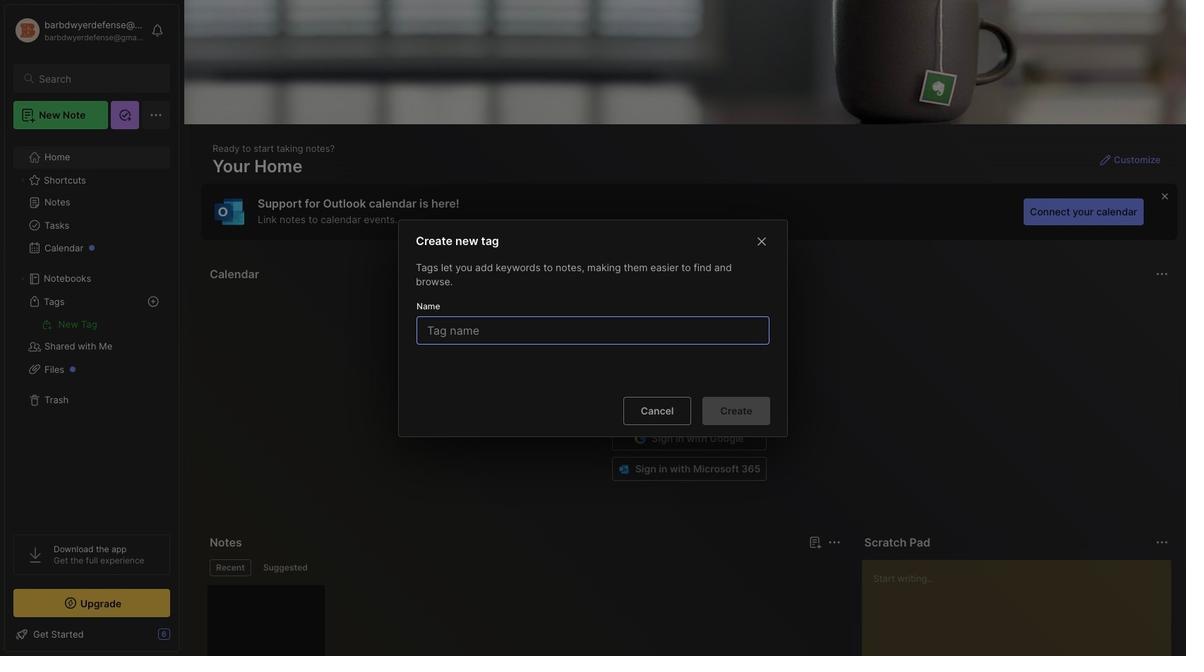 Task type: vqa. For each thing, say whether or not it's contained in the screenshot.
Start writing… text box
yes



Task type: describe. For each thing, give the bounding box(es) containing it.
none search field inside main element
[[39, 70, 158, 87]]

group inside main element
[[13, 313, 170, 336]]

tree inside main element
[[5, 138, 179, 522]]



Task type: locate. For each thing, give the bounding box(es) containing it.
Tag name text field
[[426, 317, 764, 344]]

Search text field
[[39, 72, 158, 85]]

1 tab from the left
[[210, 560, 251, 577]]

tree
[[5, 138, 179, 522]]

tab
[[210, 560, 251, 577], [257, 560, 314, 577]]

main element
[[0, 0, 184, 656]]

1 horizontal spatial tab
[[257, 560, 314, 577]]

0 horizontal spatial tab
[[210, 560, 251, 577]]

2 tab from the left
[[257, 560, 314, 577]]

Start writing… text field
[[874, 560, 1171, 656]]

close image
[[754, 233, 771, 250]]

group
[[13, 313, 170, 336]]

None search field
[[39, 70, 158, 87]]

expand notebooks image
[[18, 275, 27, 283]]

tab list
[[210, 560, 840, 577]]



